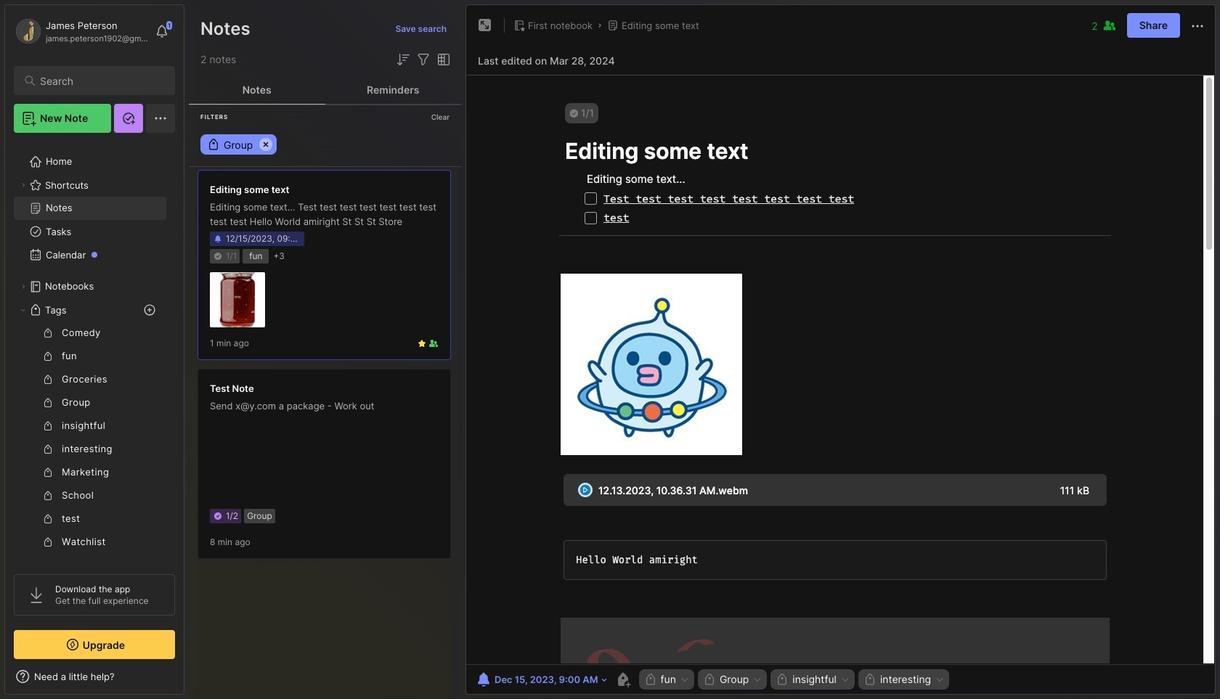 Task type: locate. For each thing, give the bounding box(es) containing it.
none search field inside 'main' element
[[40, 72, 162, 89]]

Note Editor text field
[[467, 75, 1216, 665]]

thumbnail image
[[210, 273, 265, 328]]

group
[[14, 322, 166, 601]]

None search field
[[40, 72, 162, 89]]

more actions image
[[1190, 17, 1207, 35]]

tree
[[5, 142, 184, 656]]

WHAT'S NEW field
[[5, 666, 184, 689]]

View options field
[[432, 51, 453, 68]]

main element
[[0, 0, 189, 700]]

click to collapse image
[[184, 673, 194, 690]]

expand note image
[[477, 17, 494, 34]]

tree inside 'main' element
[[5, 142, 184, 656]]

tab list
[[189, 76, 461, 105]]

Add filters field
[[415, 51, 432, 68]]



Task type: vqa. For each thing, say whether or not it's contained in the screenshot.
New Task image
no



Task type: describe. For each thing, give the bounding box(es) containing it.
Group Tag actions field
[[750, 675, 763, 685]]

group inside tree
[[14, 322, 166, 601]]

interesting Tag actions field
[[932, 675, 946, 685]]

Edit reminder field
[[474, 670, 609, 690]]

expand notebooks image
[[19, 283, 28, 291]]

add tag image
[[615, 672, 632, 689]]

expand tags image
[[19, 306, 28, 315]]

More actions field
[[1190, 16, 1207, 35]]

insightful Tag actions field
[[837, 675, 851, 685]]

add filters image
[[415, 51, 432, 68]]

Search text field
[[40, 74, 162, 88]]

Sort options field
[[395, 51, 412, 68]]

Account field
[[14, 17, 148, 46]]

note window element
[[466, 4, 1217, 699]]

fun Tag actions field
[[677, 675, 690, 685]]



